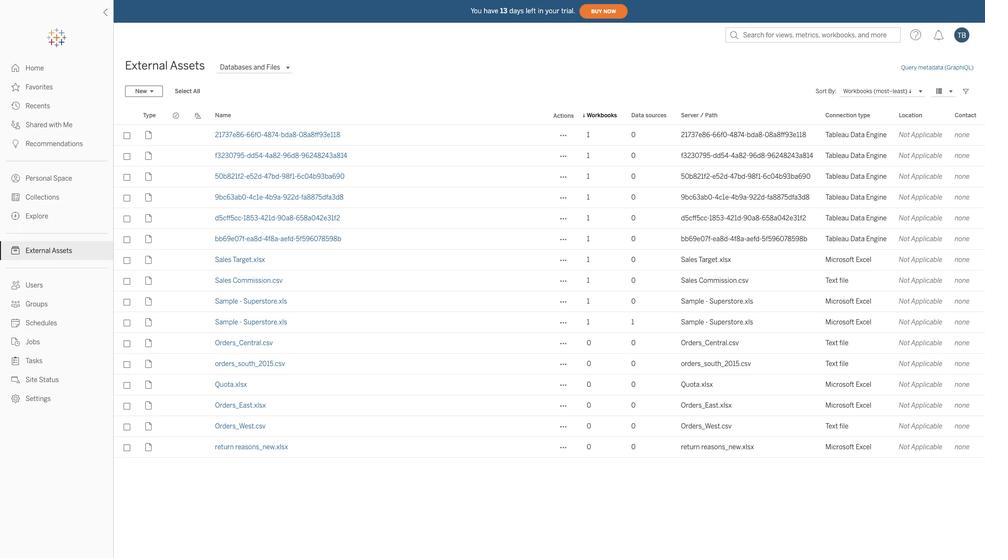 Task type: locate. For each thing, give the bounding box(es) containing it.
f3230795- down name
[[215, 152, 247, 160]]

file for sales commission.csv
[[840, 277, 849, 285]]

not for 50b821f2-e52d-47bd-98f1-6c04b93ba690 link
[[899, 173, 910, 181]]

1 horizontal spatial aefd-
[[747, 235, 762, 243]]

by text only_f5he34f image left jobs
[[11, 338, 20, 347]]

applicable for row containing sales commission.csv
[[911, 277, 943, 285]]

2 text file from the top
[[826, 340, 849, 348]]

9 applicable from the top
[[911, 298, 943, 306]]

orders_central.csv
[[215, 340, 273, 348], [681, 340, 739, 348]]

47bd-
[[264, 173, 282, 181], [730, 173, 748, 181]]

dd54-
[[247, 152, 265, 160], [713, 152, 731, 160]]

1 horizontal spatial 50b821f2-
[[681, 173, 713, 181]]

1 horizontal spatial orders_west.csv
[[681, 423, 732, 431]]

1853-
[[243, 215, 260, 223], [710, 215, 727, 223]]

microsoft for return reasons_new.xlsx link
[[826, 444, 854, 452]]

1 bb69e07f- from the left
[[215, 235, 247, 243]]

7 none from the top
[[955, 256, 970, 264]]

by text only_f5he34f image inside recents link
[[11, 102, 20, 110]]

row containing orders_east.xlsx
[[114, 396, 985, 417]]

by text only_f5he34f image inside groups link
[[11, 300, 20, 309]]

0 horizontal spatial sales commission.csv
[[215, 277, 283, 285]]

text
[[826, 277, 838, 285], [826, 340, 838, 348], [826, 360, 838, 369], [826, 423, 838, 431]]

bda8-
[[281, 131, 299, 139], [747, 131, 765, 139]]

dd54- down path
[[713, 152, 731, 160]]

98f1-
[[282, 173, 297, 181], [748, 173, 763, 181]]

grid
[[114, 107, 985, 559]]

microsoft excel
[[826, 256, 872, 264], [826, 298, 872, 306], [826, 319, 872, 327], [826, 381, 872, 389], [826, 402, 872, 410], [826, 444, 872, 452]]

1 9bc63ab0- from the left
[[215, 194, 249, 202]]

13 row from the top
[[114, 375, 985, 396]]

0 for sales target.xlsx
[[631, 256, 636, 264]]

by text only_f5he34f image inside recommendations link
[[11, 140, 20, 148]]

8 not applicable from the top
[[899, 277, 943, 285]]

by text only_f5he34f image for personal space
[[11, 174, 20, 183]]

0 horizontal spatial 4f8a-
[[264, 235, 280, 243]]

tableau for 96248243a814
[[826, 152, 849, 160]]

0 horizontal spatial 9bc63ab0-
[[215, 194, 249, 202]]

0 horizontal spatial 50b821f2-e52d-47bd-98f1-6c04b93ba690
[[215, 173, 345, 181]]

row containing 21737e86-66f0-4874-bda8-08a8ff93e118
[[114, 125, 985, 146]]

0 horizontal spatial 66f0-
[[247, 131, 264, 139]]

by text only_f5he34f image inside tasks link
[[11, 357, 20, 366]]

0 horizontal spatial bda8-
[[281, 131, 299, 139]]

file (microsoft excel) image for return
[[143, 442, 154, 454]]

1 for sales commission.csv link
[[587, 277, 590, 285]]

12 applicable from the top
[[911, 360, 943, 369]]

1 horizontal spatial sales target.xlsx
[[681, 256, 731, 264]]

you have 13 days left in your trial.
[[471, 7, 576, 15]]

0 horizontal spatial 90a8-
[[278, 215, 296, 223]]

file (text file) image
[[143, 275, 154, 287], [143, 359, 154, 370]]

by text only_f5he34f image left users
[[11, 281, 20, 290]]

by text only_f5he34f image for users
[[11, 281, 20, 290]]

3 applicable from the top
[[911, 173, 943, 181]]

0 horizontal spatial 08a8ff93e118
[[299, 131, 340, 139]]

6 excel from the top
[[856, 444, 872, 452]]

-
[[240, 298, 242, 306], [706, 298, 708, 306], [240, 319, 242, 327], [706, 319, 708, 327]]

1 horizontal spatial bb69e07f-ea8d-4f8a-aefd-5f596078598b
[[681, 235, 808, 243]]

2 50b821f2-e52d-47bd-98f1-6c04b93ba690 from the left
[[681, 173, 811, 181]]

6 microsoft from the top
[[826, 444, 854, 452]]

sales target.xlsx
[[215, 256, 265, 264], [681, 256, 731, 264]]

not for the orders_south_2015.csv link
[[899, 360, 910, 369]]

1 for f3230795-dd54-4a82-96d8-96248243a814 link
[[587, 152, 590, 160]]

2 by text only_f5he34f image from the top
[[11, 121, 20, 129]]

you
[[471, 7, 482, 15]]

applicable for row containing orders_south_2015.csv
[[911, 360, 943, 369]]

0 horizontal spatial 96d8-
[[283, 152, 301, 160]]

21737e86-66f0-4874-bda8-08a8ff93e118
[[215, 131, 340, 139], [681, 131, 806, 139]]

by text only_f5he34f image left site
[[11, 376, 20, 385]]

1 horizontal spatial ea8d-
[[713, 235, 730, 243]]

0 horizontal spatial return reasons_new.xlsx
[[215, 444, 288, 452]]

1 66f0- from the left
[[247, 131, 264, 139]]

1 horizontal spatial orders_central.csv
[[681, 340, 739, 348]]

1 horizontal spatial 21737e86-66f0-4874-bda8-08a8ff93e118
[[681, 131, 806, 139]]

buy now
[[591, 8, 616, 14]]

0 horizontal spatial bb69e07f-ea8d-4f8a-aefd-5f596078598b
[[215, 235, 341, 243]]

21737e86- down server / path
[[681, 131, 713, 139]]

file (text file) image for orders_south_2015.csv
[[143, 359, 154, 370]]

by text only_f5he34f image inside users link
[[11, 281, 20, 290]]

1 horizontal spatial dd54-
[[713, 152, 731, 160]]

orders_south_2015.csv
[[215, 360, 285, 369], [681, 360, 751, 369]]

not applicable for row containing sales target.xlsx
[[899, 256, 943, 264]]

by text only_f5he34f image left recents
[[11, 102, 20, 110]]

sample - superstore.xls link up orders_central.csv link on the bottom left of the page
[[215, 319, 287, 327]]

3 tableau data engine from the top
[[826, 173, 887, 181]]

row containing orders_central.csv
[[114, 333, 985, 354]]

0 vertical spatial external assets
[[125, 59, 205, 72]]

by text only_f5he34f image inside collections link
[[11, 193, 20, 202]]

microsoft for quota.xlsx link
[[826, 381, 854, 389]]

1 horizontal spatial e52d-
[[713, 173, 730, 181]]

0 for bb69e07f-ea8d-4f8a-aefd-5f596078598b
[[631, 235, 636, 243]]

1 vertical spatial workbooks
[[587, 112, 617, 119]]

tableau data engine for f3230795-dd54-4a82-96d8-96248243a814
[[826, 152, 887, 160]]

external down explore
[[26, 247, 51, 255]]

microsoft
[[826, 256, 854, 264], [826, 298, 854, 306], [826, 319, 854, 327], [826, 381, 854, 389], [826, 402, 854, 410], [826, 444, 854, 452]]

microsoft excel for the orders_east.xlsx link
[[826, 402, 872, 410]]

by text only_f5he34f image inside jobs link
[[11, 338, 20, 347]]

1 96248243a814 from the left
[[301, 152, 347, 160]]

0 for orders_east.xlsx
[[631, 402, 636, 410]]

not applicable
[[899, 131, 943, 139], [899, 152, 943, 160], [899, 173, 943, 181], [899, 194, 943, 202], [899, 215, 943, 223], [899, 235, 943, 243], [899, 256, 943, 264], [899, 277, 943, 285], [899, 298, 943, 306], [899, 319, 943, 327], [899, 340, 943, 348], [899, 360, 943, 369], [899, 381, 943, 389], [899, 402, 943, 410], [899, 423, 943, 431], [899, 444, 943, 452]]

1 file from the top
[[840, 277, 849, 285]]

96248243a814
[[301, 152, 347, 160], [768, 152, 813, 160]]

2 9bc63ab0- from the left
[[681, 194, 715, 202]]

not
[[899, 131, 910, 139], [899, 152, 910, 160], [899, 173, 910, 181], [899, 194, 910, 202], [899, 215, 910, 223], [899, 235, 910, 243], [899, 256, 910, 264], [899, 277, 910, 285], [899, 298, 910, 306], [899, 319, 910, 327], [899, 340, 910, 348], [899, 360, 910, 369], [899, 381, 910, 389], [899, 402, 910, 410], [899, 423, 910, 431], [899, 444, 910, 452]]

0 horizontal spatial workbooks
[[587, 112, 617, 119]]

1 horizontal spatial 21737e86-
[[681, 131, 713, 139]]

1 quota.xlsx from the left
[[215, 381, 247, 389]]

6c04b93ba690
[[297, 173, 345, 181], [763, 173, 811, 181]]

not applicable for row containing return reasons_new.xlsx
[[899, 444, 943, 452]]

1 horizontal spatial external assets
[[125, 59, 205, 72]]

not for f3230795-dd54-4a82-96d8-96248243a814 link
[[899, 152, 910, 160]]

in
[[538, 7, 544, 15]]

1 text from the top
[[826, 277, 838, 285]]

workbooks up type
[[843, 88, 873, 94]]

row containing quota.xlsx
[[114, 375, 985, 396]]

4 file (tableau data engine) image from the top
[[143, 213, 154, 224]]

external assets up select
[[125, 59, 205, 72]]

not applicable for row containing orders_central.csv
[[899, 340, 943, 348]]

2 47bd- from the left
[[730, 173, 748, 181]]

by text only_f5he34f image inside shared with me link
[[11, 121, 20, 129]]

7 not applicable from the top
[[899, 256, 943, 264]]

cell
[[165, 125, 187, 146], [187, 125, 209, 146], [165, 146, 187, 167], [187, 146, 209, 167], [165, 167, 187, 188], [187, 167, 209, 188], [165, 188, 187, 208], [187, 188, 209, 208], [165, 208, 187, 229], [187, 208, 209, 229], [165, 229, 187, 250], [187, 229, 209, 250], [165, 250, 187, 271], [187, 250, 209, 271], [165, 271, 187, 292], [187, 271, 209, 292], [165, 292, 187, 313], [187, 292, 209, 313], [165, 313, 187, 333], [187, 313, 209, 333], [165, 333, 187, 354], [187, 333, 209, 354], [165, 354, 187, 375], [187, 354, 209, 375], [165, 375, 187, 396], [187, 375, 209, 396], [165, 396, 187, 417], [187, 396, 209, 417], [165, 417, 187, 438], [187, 417, 209, 438], [165, 438, 187, 459], [187, 438, 209, 459]]

2 text from the top
[[826, 340, 838, 348]]

1 horizontal spatial sales commission.csv
[[681, 277, 749, 285]]

2 ea8d- from the left
[[713, 235, 730, 243]]

1 90a8- from the left
[[278, 215, 296, 223]]

1 by text only_f5he34f image from the top
[[11, 102, 20, 110]]

by text only_f5he34f image for recents
[[11, 102, 20, 110]]

0 horizontal spatial 47bd-
[[264, 173, 282, 181]]

1 horizontal spatial 658a042e31f2
[[762, 215, 806, 223]]

1 text file from the top
[[826, 277, 849, 285]]

file (tableau data engine) image for d5cff5cc-
[[143, 213, 154, 224]]

0 horizontal spatial 4c1e-
[[249, 194, 265, 202]]

1 horizontal spatial 922d-
[[749, 194, 767, 202]]

0 vertical spatial file (text file) image
[[143, 275, 154, 287]]

applicable for row containing return reasons_new.xlsx
[[911, 444, 943, 452]]

1 fa8875dfa3d8 from the left
[[301, 194, 344, 202]]

4b9a-
[[265, 194, 283, 202], [731, 194, 749, 202]]

ea8d-
[[247, 235, 264, 243], [713, 235, 730, 243]]

file (text file) image up file (microsoft excel) image
[[143, 275, 154, 287]]

21737e86- down name
[[215, 131, 247, 139]]

engine for 658a042e31f2
[[866, 215, 887, 223]]

assets
[[170, 59, 205, 72], [52, 247, 72, 255]]

3 microsoft from the top
[[826, 319, 854, 327]]

0 horizontal spatial 50b821f2-
[[215, 173, 246, 181]]

tableau data engine for 21737e86-66f0-4874-bda8-08a8ff93e118
[[826, 131, 887, 139]]

96d8-
[[283, 152, 301, 160], [749, 152, 768, 160]]

by text only_f5he34f image for collections
[[11, 193, 20, 202]]

1 vertical spatial external assets
[[26, 247, 72, 255]]

by text only_f5he34f image inside settings link
[[11, 395, 20, 404]]

0 horizontal spatial bb69e07f-
[[215, 235, 247, 243]]

0 horizontal spatial orders_east.xlsx
[[215, 402, 266, 410]]

1 horizontal spatial 4c1e-
[[715, 194, 731, 202]]

1 vertical spatial assets
[[52, 247, 72, 255]]

0 horizontal spatial orders_south_2015.csv
[[215, 360, 285, 369]]

3 microsoft excel from the top
[[826, 319, 872, 327]]

0 horizontal spatial 96248243a814
[[301, 152, 347, 160]]

0 vertical spatial file (text file) image
[[143, 338, 154, 349]]

14 applicable from the top
[[911, 402, 943, 410]]

1 horizontal spatial 50b821f2-e52d-47bd-98f1-6c04b93ba690
[[681, 173, 811, 181]]

not for d5cff5cc-1853-421d-90a8-658a042e31f2 link
[[899, 215, 910, 223]]

0 horizontal spatial 1853-
[[243, 215, 260, 223]]

0 horizontal spatial return
[[215, 444, 234, 452]]

1 vertical spatial sample - superstore.xls link
[[215, 319, 287, 327]]

row containing orders_west.csv
[[114, 417, 985, 438]]

bb69e07f-
[[215, 235, 247, 243], [681, 235, 713, 243]]

tasks
[[26, 358, 43, 366]]

0 horizontal spatial reasons_new.xlsx
[[235, 444, 288, 452]]

4 by text only_f5he34f image from the top
[[11, 319, 20, 328]]

applicable for row containing 9bc63ab0-4c1e-4b9a-922d-fa8875dfa3d8
[[911, 194, 943, 202]]

none for 9bc63ab0-4c1e-4b9a-922d-fa8875dfa3d8 link
[[955, 194, 970, 202]]

1 horizontal spatial 90a8-
[[744, 215, 762, 223]]

5 by text only_f5he34f image from the top
[[11, 338, 20, 347]]

not applicable for ninth row
[[899, 298, 943, 306]]

11 not from the top
[[899, 340, 910, 348]]

1
[[587, 131, 590, 139], [587, 152, 590, 160], [587, 173, 590, 181], [587, 194, 590, 202], [587, 215, 590, 223], [587, 235, 590, 243], [587, 256, 590, 264], [587, 277, 590, 285], [587, 298, 590, 306], [587, 319, 590, 327], [631, 319, 634, 327]]

text file
[[826, 277, 849, 285], [826, 340, 849, 348], [826, 360, 849, 369], [826, 423, 849, 431]]

0 horizontal spatial ea8d-
[[247, 235, 264, 243]]

/
[[700, 112, 704, 119]]

1 96d8- from the left
[[283, 152, 301, 160]]

1 e52d- from the left
[[246, 173, 264, 181]]

recents link
[[0, 97, 113, 116]]

1 horizontal spatial 1853-
[[710, 215, 727, 223]]

new
[[135, 88, 147, 95]]

0 horizontal spatial external
[[26, 247, 51, 255]]

4 text from the top
[[826, 423, 838, 431]]

0 horizontal spatial 4874-
[[264, 131, 281, 139]]

4f8a-
[[264, 235, 280, 243], [730, 235, 747, 243]]

external
[[125, 59, 168, 72], [26, 247, 51, 255]]

data
[[631, 112, 644, 119], [851, 131, 865, 139], [851, 152, 865, 160], [851, 173, 865, 181], [851, 194, 865, 202], [851, 215, 865, 223], [851, 235, 865, 243]]

data for bb69e07f-ea8d-4f8a-aefd-5f596078598b
[[851, 235, 865, 243]]

text for orders_west.csv
[[826, 423, 838, 431]]

1 horizontal spatial 421d-
[[727, 215, 744, 223]]

0 horizontal spatial dd54-
[[247, 152, 265, 160]]

1 horizontal spatial f3230795-
[[681, 152, 713, 160]]

4874-
[[264, 131, 281, 139], [730, 131, 747, 139]]

by text only_f5he34f image inside the site status link
[[11, 376, 20, 385]]

5 file (tableau data engine) image from the top
[[143, 234, 154, 245]]

list view image
[[935, 87, 944, 96]]

1 horizontal spatial 4f8a-
[[730, 235, 747, 243]]

1 horizontal spatial 96d8-
[[749, 152, 768, 160]]

workbooks for workbooks (most–least)
[[843, 88, 873, 94]]

9bc63ab0-
[[215, 194, 249, 202], [681, 194, 715, 202]]

2 not from the top
[[899, 152, 910, 160]]

none for the orders_south_2015.csv link
[[955, 360, 970, 369]]

1 ea8d- from the left
[[247, 235, 264, 243]]

row
[[114, 125, 985, 146], [114, 146, 985, 167], [114, 167, 985, 188], [114, 188, 985, 208], [114, 208, 985, 229], [114, 229, 985, 250], [114, 250, 985, 271], [114, 271, 985, 292], [114, 292, 985, 313], [114, 313, 985, 333], [114, 333, 985, 354], [114, 354, 985, 375], [114, 375, 985, 396], [114, 396, 985, 417], [114, 417, 985, 438], [114, 438, 985, 459]]

0 horizontal spatial f3230795-
[[215, 152, 247, 160]]

3 file (tableau data engine) image from the top
[[143, 192, 154, 203]]

2 bb69e07f-ea8d-4f8a-aefd-5f596078598b from the left
[[681, 235, 808, 243]]

assets up select all
[[170, 59, 205, 72]]

1 horizontal spatial bb69e07f-
[[681, 235, 713, 243]]

0 horizontal spatial d5cff5cc-1853-421d-90a8-658a042e31f2
[[215, 215, 340, 223]]

1 horizontal spatial orders_east.xlsx
[[681, 402, 732, 410]]

by text only_f5he34f image inside the favorites link
[[11, 83, 20, 91]]

by text only_f5he34f image for tasks
[[11, 357, 20, 366]]

row group
[[114, 125, 985, 459]]

by text only_f5he34f image for schedules
[[11, 319, 20, 328]]

file (tableau data engine) image for 50b821f2-
[[143, 171, 154, 183]]

not applicable for row containing quota.xlsx
[[899, 381, 943, 389]]

12 not from the top
[[899, 360, 910, 369]]

main navigation. press the up and down arrow keys to access links. element
[[0, 59, 113, 409]]

server / path
[[681, 112, 718, 119]]

21737e86-66f0-4874-bda8-08a8ff93e118 up f3230795-dd54-4a82-96d8-96248243a814 link
[[215, 131, 340, 139]]

15 not from the top
[[899, 423, 910, 431]]

5 row from the top
[[114, 208, 985, 229]]

row containing 50b821f2-e52d-47bd-98f1-6c04b93ba690
[[114, 167, 985, 188]]

0 horizontal spatial 4a82-
[[265, 152, 283, 160]]

row containing orders_south_2015.csv
[[114, 354, 985, 375]]

0 horizontal spatial external assets
[[26, 247, 72, 255]]

1 vertical spatial file (text file) image
[[143, 359, 154, 370]]

left
[[526, 7, 536, 15]]

row containing bb69e07f-ea8d-4f8a-aefd-5f596078598b
[[114, 229, 985, 250]]

d5cff5cc-
[[215, 215, 243, 223], [681, 215, 710, 223]]

1 horizontal spatial target.xlsx
[[699, 256, 731, 264]]

0 for d5cff5cc-1853-421d-90a8-658a042e31f2
[[631, 215, 636, 223]]

applicable for 7th row from the bottom of the page
[[911, 319, 943, 327]]

by text only_f5he34f image inside the home link
[[11, 64, 20, 72]]

0 horizontal spatial 5f596078598b
[[296, 235, 341, 243]]

by text only_f5he34f image left tasks
[[11, 357, 20, 366]]

66f0- down path
[[713, 131, 730, 139]]

none for bb69e07f-ea8d-4f8a-aefd-5f596078598b link
[[955, 235, 970, 243]]

0 horizontal spatial 922d-
[[283, 194, 301, 202]]

dd54- down 21737e86-66f0-4874-bda8-08a8ff93e118 link
[[247, 152, 265, 160]]

0 horizontal spatial orders_west.csv
[[215, 423, 266, 431]]

databases and files
[[220, 63, 280, 72]]

90a8-
[[278, 215, 296, 223], [744, 215, 762, 223]]

1 horizontal spatial 9bc63ab0-
[[681, 194, 715, 202]]

5f596078598b
[[296, 235, 341, 243], [762, 235, 808, 243]]

external up new popup button at the left top of the page
[[125, 59, 168, 72]]

by text only_f5he34f image for jobs
[[11, 338, 20, 347]]

buy now button
[[579, 4, 628, 19]]

none for the sales target.xlsx link on the top
[[955, 256, 970, 264]]

14 row from the top
[[114, 396, 985, 417]]

databases
[[220, 63, 252, 72]]

0 horizontal spatial 21737e86-
[[215, 131, 247, 139]]

buy
[[591, 8, 602, 14]]

1 horizontal spatial 9bc63ab0-4c1e-4b9a-922d-fa8875dfa3d8
[[681, 194, 810, 202]]

workbooks
[[843, 88, 873, 94], [587, 112, 617, 119]]

1 horizontal spatial external
[[125, 59, 168, 72]]

d5cff5cc-1853-421d-90a8-658a042e31f2
[[215, 215, 340, 223], [681, 215, 806, 223]]

1 microsoft excel from the top
[[826, 256, 872, 264]]

6 applicable from the top
[[911, 235, 943, 243]]

sales commission.csv link
[[215, 277, 283, 285]]

6 none from the top
[[955, 235, 970, 243]]

file
[[840, 277, 849, 285], [840, 340, 849, 348], [840, 360, 849, 369], [840, 423, 849, 431]]

2 excel from the top
[[856, 298, 872, 306]]

by text only_f5he34f image inside external assets link
[[11, 247, 20, 255]]

0 vertical spatial sample - superstore.xls link
[[215, 298, 287, 306]]

21737e86-66f0-4874-bda8-08a8ff93e118 down path
[[681, 131, 806, 139]]

8 by text only_f5he34f image from the top
[[11, 300, 20, 309]]

return
[[215, 444, 234, 452], [681, 444, 700, 452]]

6 engine from the top
[[866, 235, 887, 243]]

assets up users link
[[52, 247, 72, 255]]

not for 21737e86-66f0-4874-bda8-08a8ff93e118 link
[[899, 131, 910, 139]]

1 horizontal spatial bda8-
[[747, 131, 765, 139]]

applicable for row containing f3230795-dd54-4a82-96d8-96248243a814
[[911, 152, 943, 160]]

file (text file) image
[[143, 338, 154, 349], [143, 421, 154, 433]]

1 orders_west.csv from the left
[[215, 423, 266, 431]]

bb69e07f-ea8d-4f8a-aefd-5f596078598b
[[215, 235, 341, 243], [681, 235, 808, 243]]

applicable for row containing quota.xlsx
[[911, 381, 943, 389]]

e52d-
[[246, 173, 264, 181], [713, 173, 730, 181]]

applicable for ninth row
[[911, 298, 943, 306]]

groups link
[[0, 295, 113, 314]]

1 horizontal spatial orders_south_2015.csv
[[681, 360, 751, 369]]

sample - superstore.xls link down sales commission.csv link
[[215, 298, 287, 306]]

excel for row containing quota.xlsx
[[856, 381, 872, 389]]

assets inside main navigation. press the up and down arrow keys to access links. element
[[52, 247, 72, 255]]

microsoft excel for quota.xlsx link
[[826, 381, 872, 389]]

by text only_f5he34f image left "shared"
[[11, 121, 20, 129]]

1 horizontal spatial 98f1-
[[748, 173, 763, 181]]

1 horizontal spatial 08a8ff93e118
[[765, 131, 806, 139]]

4 microsoft from the top
[[826, 381, 854, 389]]

1 08a8ff93e118 from the left
[[299, 131, 340, 139]]

by text only_f5he34f image inside the explore link
[[11, 212, 20, 221]]

file (text file) image for orders_west.csv
[[143, 421, 154, 433]]

collections
[[26, 194, 59, 202]]

2 row from the top
[[114, 146, 985, 167]]

4 tableau data engine from the top
[[826, 194, 887, 202]]

2 applicable from the top
[[911, 152, 943, 160]]

5 microsoft from the top
[[826, 402, 854, 410]]

0 horizontal spatial 4b9a-
[[265, 194, 283, 202]]

0 horizontal spatial e52d-
[[246, 173, 264, 181]]

connection
[[826, 112, 857, 119]]

14 none from the top
[[955, 402, 970, 410]]

engine
[[866, 131, 887, 139], [866, 152, 887, 160], [866, 173, 887, 181], [866, 194, 887, 202], [866, 215, 887, 223], [866, 235, 887, 243]]

users
[[26, 282, 43, 290]]

13 none from the top
[[955, 381, 970, 389]]

5 not applicable from the top
[[899, 215, 943, 223]]

3 engine from the top
[[866, 173, 887, 181]]

1 horizontal spatial 96248243a814
[[768, 152, 813, 160]]

2 f3230795- from the left
[[681, 152, 713, 160]]

(most–least)
[[874, 88, 908, 94]]

1 by text only_f5he34f image from the top
[[11, 64, 20, 72]]

421d-
[[260, 215, 278, 223], [727, 215, 744, 223]]

1 sample - superstore.xls link from the top
[[215, 298, 287, 306]]

1 horizontal spatial 5f596078598b
[[762, 235, 808, 243]]

0 for quota.xlsx
[[631, 381, 636, 389]]

1 for 50b821f2-e52d-47bd-98f1-6c04b93ba690 link
[[587, 173, 590, 181]]

applicable for row containing d5cff5cc-1853-421d-90a8-658a042e31f2
[[911, 215, 943, 223]]

3 not applicable from the top
[[899, 173, 943, 181]]

explore link
[[0, 207, 113, 226]]

1 vertical spatial file (text file) image
[[143, 421, 154, 433]]

0 horizontal spatial target.xlsx
[[233, 256, 265, 264]]

orders_east.xlsx link
[[215, 402, 266, 410]]

0 for sales commission.csv
[[631, 277, 636, 285]]

0 horizontal spatial assets
[[52, 247, 72, 255]]

by text only_f5he34f image inside the schedules link
[[11, 319, 20, 328]]

site status
[[26, 377, 59, 385]]

not applicable for row containing 21737e86-66f0-4874-bda8-08a8ff93e118
[[899, 131, 943, 139]]

fa8875dfa3d8
[[301, 194, 344, 202], [767, 194, 810, 202]]

applicable for row containing orders_central.csv
[[911, 340, 943, 348]]

0 for 21737e86-66f0-4874-bda8-08a8ff93e118
[[631, 131, 636, 139]]

text file for orders_west.csv
[[826, 423, 849, 431]]

0 horizontal spatial fa8875dfa3d8
[[301, 194, 344, 202]]

applicable for row containing orders_west.csv
[[911, 423, 943, 431]]

1 horizontal spatial commission.csv
[[699, 277, 749, 285]]

return reasons_new.xlsx
[[215, 444, 288, 452], [681, 444, 754, 452]]

15 applicable from the top
[[911, 423, 943, 431]]

1 horizontal spatial 4a82-
[[731, 152, 749, 160]]

file for orders_central.csv
[[840, 340, 849, 348]]

workbooks inside dropdown button
[[843, 88, 873, 94]]

0 horizontal spatial 98f1-
[[282, 173, 297, 181]]

f3230795- down server / path
[[681, 152, 713, 160]]

f3230795-dd54-4a82-96d8-96248243a814
[[215, 152, 347, 160], [681, 152, 813, 160]]

1 horizontal spatial return
[[681, 444, 700, 452]]

file (tableau data engine) image
[[143, 150, 154, 162], [143, 171, 154, 183], [143, 192, 154, 203], [143, 213, 154, 224], [143, 234, 154, 245]]

0 horizontal spatial f3230795-dd54-4a82-96d8-96248243a814
[[215, 152, 347, 160]]

3 text from the top
[[826, 360, 838, 369]]

data for 9bc63ab0-4c1e-4b9a-922d-fa8875dfa3d8
[[851, 194, 865, 202]]

1 horizontal spatial 6c04b93ba690
[[763, 173, 811, 181]]

by text only_f5he34f image left schedules
[[11, 319, 20, 328]]

by text only_f5he34f image inside personal space 'link'
[[11, 174, 20, 183]]

by text only_f5he34f image
[[11, 102, 20, 110], [11, 121, 20, 129], [11, 281, 20, 290], [11, 319, 20, 328], [11, 338, 20, 347], [11, 357, 20, 366], [11, 376, 20, 385]]

workbooks right actions
[[587, 112, 617, 119]]

not for sales commission.csv link
[[899, 277, 910, 285]]

0 horizontal spatial d5cff5cc-
[[215, 215, 243, 223]]

settings
[[26, 396, 51, 404]]

engine for 5f596078598b
[[866, 235, 887, 243]]

1 horizontal spatial 4b9a-
[[731, 194, 749, 202]]

0 vertical spatial workbooks
[[843, 88, 873, 94]]

50b821f2-
[[215, 173, 246, 181], [681, 173, 713, 181]]

sample - superstore.xls
[[215, 298, 287, 306], [681, 298, 753, 306], [215, 319, 287, 327], [681, 319, 753, 327]]

2 66f0- from the left
[[713, 131, 730, 139]]

0 horizontal spatial commission.csv
[[233, 277, 283, 285]]

15 row from the top
[[114, 417, 985, 438]]

21737e86-
[[215, 131, 247, 139], [681, 131, 713, 139]]

2 microsoft excel from the top
[[826, 298, 872, 306]]

engine for fa8875dfa3d8
[[866, 194, 887, 202]]

2 4874- from the left
[[730, 131, 747, 139]]

file (microsoft excel) image
[[143, 255, 154, 266], [143, 296, 154, 308], [143, 380, 154, 391], [143, 401, 154, 412], [143, 442, 154, 454]]

16 not applicable from the top
[[899, 444, 943, 452]]

1 50b821f2- from the left
[[215, 173, 246, 181]]

0 horizontal spatial sales target.xlsx
[[215, 256, 265, 264]]

tableau for 5f596078598b
[[826, 235, 849, 243]]

1 horizontal spatial d5cff5cc-
[[681, 215, 710, 223]]

excel for ninth row
[[856, 298, 872, 306]]

1 file (text file) image from the top
[[143, 275, 154, 287]]

0 horizontal spatial 9bc63ab0-4c1e-4b9a-922d-fa8875dfa3d8
[[215, 194, 344, 202]]

file (text file) image down file (microsoft excel) image
[[143, 359, 154, 370]]

1 horizontal spatial 66f0-
[[713, 131, 730, 139]]

6 by text only_f5he34f image from the top
[[11, 212, 20, 221]]

external assets up users link
[[26, 247, 72, 255]]

66f0- up f3230795-dd54-4a82-96d8-96248243a814 link
[[247, 131, 264, 139]]

1 for 21737e86-66f0-4874-bda8-08a8ff93e118 link
[[587, 131, 590, 139]]

13 applicable from the top
[[911, 381, 943, 389]]

by text only_f5he34f image
[[11, 64, 20, 72], [11, 83, 20, 91], [11, 140, 20, 148], [11, 174, 20, 183], [11, 193, 20, 202], [11, 212, 20, 221], [11, 247, 20, 255], [11, 300, 20, 309], [11, 395, 20, 404]]

not applicable for 7th row from the bottom of the page
[[899, 319, 943, 327]]

3 file (microsoft excel) image from the top
[[143, 380, 154, 391]]

row containing sales commission.csv
[[114, 271, 985, 292]]



Task type: vqa. For each thing, say whether or not it's contained in the screenshot.


Task type: describe. For each thing, give the bounding box(es) containing it.
1 9bc63ab0-4c1e-4b9a-922d-fa8875dfa3d8 from the left
[[215, 194, 344, 202]]

tableau data engine for 9bc63ab0-4c1e-4b9a-922d-fa8875dfa3d8
[[826, 194, 887, 202]]

not for bb69e07f-ea8d-4f8a-aefd-5f596078598b link
[[899, 235, 910, 243]]

have
[[484, 7, 498, 15]]

2 421d- from the left
[[727, 215, 744, 223]]

files
[[266, 63, 280, 72]]

1 for d5cff5cc-1853-421d-90a8-658a042e31f2 link
[[587, 215, 590, 223]]

location
[[899, 112, 923, 119]]

2 dd54- from the left
[[713, 152, 731, 160]]

2 sales target.xlsx from the left
[[681, 256, 731, 264]]

2 return from the left
[[681, 444, 700, 452]]

2 658a042e31f2 from the left
[[762, 215, 806, 223]]

2 98f1- from the left
[[748, 173, 763, 181]]

databases and files button
[[216, 62, 293, 73]]

external inside main navigation. press the up and down arrow keys to access links. element
[[26, 247, 51, 255]]

data for d5cff5cc-1853-421d-90a8-658a042e31f2
[[851, 215, 865, 223]]

0 for orders_central.csv
[[631, 340, 636, 348]]

9 none from the top
[[955, 298, 970, 306]]

excel for row containing sales target.xlsx
[[856, 256, 872, 264]]

4 file (microsoft excel) image from the top
[[143, 401, 154, 412]]

excel for row containing orders_east.xlsx
[[856, 402, 872, 410]]

1 bda8- from the left
[[281, 131, 299, 139]]

d5cff5cc-1853-421d-90a8-658a042e31f2 link
[[215, 215, 340, 223]]

tasks link
[[0, 352, 113, 371]]

2 5f596078598b from the left
[[762, 235, 808, 243]]

orders_west.csv link
[[215, 423, 266, 431]]

by text only_f5he34f image for recommendations
[[11, 140, 20, 148]]

status
[[39, 377, 59, 385]]

0 for sample - superstore.xls
[[631, 298, 636, 306]]

select all button
[[169, 86, 206, 97]]

2 6c04b93ba690 from the left
[[763, 173, 811, 181]]

1 47bd- from the left
[[264, 173, 282, 181]]

by text only_f5he34f image for explore
[[11, 212, 20, 221]]

schedules
[[26, 320, 57, 328]]

tableau data engine for bb69e07f-ea8d-4f8a-aefd-5f596078598b
[[826, 235, 887, 243]]

favorites
[[26, 83, 53, 91]]

1 922d- from the left
[[283, 194, 301, 202]]

bb69e07f-ea8d-4f8a-aefd-5f596078598b link
[[215, 235, 341, 243]]

select all
[[175, 88, 200, 95]]

none for 21737e86-66f0-4874-bda8-08a8ff93e118 link
[[955, 131, 970, 139]]

jobs link
[[0, 333, 113, 352]]

2 21737e86- from the left
[[681, 131, 713, 139]]

file (microsoft excel) image for sales
[[143, 255, 154, 266]]

server
[[681, 112, 699, 119]]

now
[[604, 8, 616, 14]]

file for orders_west.csv
[[840, 423, 849, 431]]

file (text file) image for orders_central.csv
[[143, 338, 154, 349]]

none for the orders_east.xlsx link
[[955, 402, 970, 410]]

workbooks (most–least) button
[[840, 86, 926, 97]]

tableau for 6c04b93ba690
[[826, 173, 849, 181]]

tableau data engine for d5cff5cc-1853-421d-90a8-658a042e31f2
[[826, 215, 887, 223]]

2 08a8ff93e118 from the left
[[765, 131, 806, 139]]

1 return from the left
[[215, 444, 234, 452]]

applicable for row containing orders_east.xlsx
[[911, 402, 943, 410]]

1 21737e86- from the left
[[215, 131, 247, 139]]

0 vertical spatial assets
[[170, 59, 205, 72]]

not applicable for row containing orders_east.xlsx
[[899, 402, 943, 410]]

2 microsoft from the top
[[826, 298, 854, 306]]

0 for orders_south_2015.csv
[[631, 360, 636, 369]]

shared with me
[[26, 121, 73, 129]]

workbooks (most–least)
[[843, 88, 908, 94]]

2 d5cff5cc-1853-421d-90a8-658a042e31f2 from the left
[[681, 215, 806, 223]]

2 reasons_new.xlsx from the left
[[701, 444, 754, 452]]

recommendations link
[[0, 135, 113, 153]]

query metadata (graphiql) link
[[901, 64, 974, 71]]

personal space
[[26, 175, 72, 183]]

all
[[193, 88, 200, 95]]

1 f3230795- from the left
[[215, 152, 247, 160]]

1 4874- from the left
[[264, 131, 281, 139]]

1 4a82- from the left
[[265, 152, 283, 160]]

none for quota.xlsx link
[[955, 381, 970, 389]]

not applicable for row containing sales commission.csv
[[899, 277, 943, 285]]

me
[[63, 121, 73, 129]]

2 4b9a- from the left
[[731, 194, 749, 202]]

text file for sales commission.csv
[[826, 277, 849, 285]]

none for return reasons_new.xlsx link
[[955, 444, 970, 452]]

2 orders_east.xlsx from the left
[[681, 402, 732, 410]]

space
[[53, 175, 72, 183]]

navigation panel element
[[0, 28, 113, 409]]

site
[[26, 377, 37, 385]]

shared
[[26, 121, 47, 129]]

file (tableau data engine) image for bb69e07f-
[[143, 234, 154, 245]]

contact
[[955, 112, 977, 119]]

none for f3230795-dd54-4a82-96d8-96248243a814 link
[[955, 152, 970, 160]]

recommendations
[[26, 140, 83, 148]]

metadata
[[918, 64, 944, 71]]

jobs
[[26, 339, 40, 347]]

2 aefd- from the left
[[747, 235, 762, 243]]

2 orders_central.csv from the left
[[681, 340, 739, 348]]

1 4b9a- from the left
[[265, 194, 283, 202]]

2 f3230795-dd54-4a82-96d8-96248243a814 from the left
[[681, 152, 813, 160]]

name
[[215, 112, 231, 119]]

9 row from the top
[[114, 292, 985, 313]]

0 for 50b821f2-e52d-47bd-98f1-6c04b93ba690
[[631, 173, 636, 181]]

2 1853- from the left
[[710, 215, 727, 223]]

and
[[254, 63, 265, 72]]

1 return reasons_new.xlsx from the left
[[215, 444, 288, 452]]

0 vertical spatial external
[[125, 59, 168, 72]]

2 90a8- from the left
[[744, 215, 762, 223]]

1 d5cff5cc- from the left
[[215, 215, 243, 223]]

applicable for row containing 21737e86-66f0-4874-bda8-08a8ff93e118
[[911, 131, 943, 139]]

not applicable for row containing d5cff5cc-1853-421d-90a8-658a042e31f2
[[899, 215, 943, 223]]

schedules link
[[0, 314, 113, 333]]

grid containing 21737e86-66f0-4874-bda8-08a8ff93e118
[[114, 107, 985, 559]]

external assets link
[[0, 242, 113, 261]]

microsoft for the sales target.xlsx link on the top
[[826, 256, 854, 264]]

10 not from the top
[[899, 319, 910, 327]]

query
[[901, 64, 917, 71]]

2 target.xlsx from the left
[[699, 256, 731, 264]]

select
[[175, 88, 192, 95]]

2 922d- from the left
[[749, 194, 767, 202]]

2 96d8- from the left
[[749, 152, 768, 160]]

2 quota.xlsx from the left
[[681, 381, 713, 389]]

users link
[[0, 276, 113, 295]]

tableau for 08a8ff93e118
[[826, 131, 849, 139]]

none for d5cff5cc-1853-421d-90a8-658a042e31f2 link
[[955, 215, 970, 223]]

recents
[[26, 102, 50, 110]]

home
[[26, 64, 44, 72]]

1 f3230795-dd54-4a82-96d8-96248243a814 from the left
[[215, 152, 347, 160]]

1 4f8a- from the left
[[264, 235, 280, 243]]

not applicable for row containing orders_south_2015.csv
[[899, 360, 943, 369]]

external assets inside external assets link
[[26, 247, 72, 255]]

9bc63ab0-4c1e-4b9a-922d-fa8875dfa3d8 link
[[215, 194, 344, 202]]

path
[[705, 112, 718, 119]]

2 commission.csv from the left
[[699, 277, 749, 285]]

favorites link
[[0, 78, 113, 97]]

by:
[[828, 88, 837, 95]]

1 aefd- from the left
[[280, 235, 296, 243]]

site status link
[[0, 371, 113, 390]]

sales target.xlsx link
[[215, 256, 265, 264]]

row containing f3230795-dd54-4a82-96d8-96248243a814
[[114, 146, 985, 167]]

sort
[[816, 88, 827, 95]]

collections link
[[0, 188, 113, 207]]

sort by:
[[816, 88, 837, 95]]

engine for 08a8ff93e118
[[866, 131, 887, 139]]

50b821f2-e52d-47bd-98f1-6c04b93ba690 link
[[215, 173, 345, 181]]

by text only_f5he34f image for site status
[[11, 376, 20, 385]]

groups
[[26, 301, 48, 309]]

none for 50b821f2-e52d-47bd-98f1-6c04b93ba690 link
[[955, 173, 970, 181]]

1 6c04b93ba690 from the left
[[297, 173, 345, 181]]

not applicable for row containing bb69e07f-ea8d-4f8a-aefd-5f596078598b
[[899, 235, 943, 243]]

row containing d5cff5cc-1853-421d-90a8-658a042e31f2
[[114, 208, 985, 229]]

9 not from the top
[[899, 298, 910, 306]]

return reasons_new.xlsx link
[[215, 444, 288, 452]]

2 bda8- from the left
[[747, 131, 765, 139]]

settings link
[[0, 390, 113, 409]]

not for the sales target.xlsx link on the top
[[899, 256, 910, 264]]

2 sales commission.csv from the left
[[681, 277, 749, 285]]

2 bb69e07f- from the left
[[681, 235, 713, 243]]

days
[[509, 7, 524, 15]]

by text only_f5he34f image for favorites
[[11, 83, 20, 91]]

2 4f8a- from the left
[[730, 235, 747, 243]]

2 orders_west.csv from the left
[[681, 423, 732, 431]]

2 96248243a814 from the left
[[768, 152, 813, 160]]

row containing sales target.xlsx
[[114, 250, 985, 271]]

0 for return reasons_new.xlsx
[[631, 444, 636, 452]]

13
[[500, 7, 508, 15]]

1 for bb69e07f-ea8d-4f8a-aefd-5f596078598b link
[[587, 235, 590, 243]]

1 commission.csv from the left
[[233, 277, 283, 285]]

orders_south_2015.csv link
[[215, 360, 285, 369]]

f3230795-dd54-4a82-96d8-96248243a814 link
[[215, 152, 347, 160]]

shared with me link
[[0, 116, 113, 135]]

(graphiql)
[[945, 64, 974, 71]]

microsoft for the orders_east.xlsx link
[[826, 402, 854, 410]]

data for 21737e86-66f0-4874-bda8-08a8ff93e118
[[851, 131, 865, 139]]

type
[[858, 112, 870, 119]]

engine for 6c04b93ba690
[[866, 173, 887, 181]]

connection type
[[826, 112, 870, 119]]

2 21737e86-66f0-4874-bda8-08a8ff93e118 from the left
[[681, 131, 806, 139]]

microsoft excel for return reasons_new.xlsx link
[[826, 444, 872, 452]]

0 for f3230795-dd54-4a82-96d8-96248243a814
[[631, 152, 636, 160]]

1 orders_central.csv from the left
[[215, 340, 273, 348]]

file (microsoft excel) image
[[143, 317, 154, 329]]

row group containing 21737e86-66f0-4874-bda8-08a8ff93e118
[[114, 125, 985, 459]]

file (tableau data engine) image for 9bc63ab0-
[[143, 192, 154, 203]]

row containing 9bc63ab0-4c1e-4b9a-922d-fa8875dfa3d8
[[114, 188, 985, 208]]

file (tableau data engine) image
[[143, 130, 154, 141]]

Search for views, metrics, workbooks, and more text field
[[726, 27, 901, 43]]

not applicable for row containing orders_west.csv
[[899, 423, 943, 431]]

type
[[143, 112, 156, 119]]

quota.xlsx link
[[215, 381, 247, 389]]

file (microsoft excel) image for sample
[[143, 296, 154, 308]]

1 orders_east.xlsx from the left
[[215, 402, 266, 410]]

1 421d- from the left
[[260, 215, 278, 223]]

2 orders_south_2015.csv from the left
[[681, 360, 751, 369]]

data for f3230795-dd54-4a82-96d8-96248243a814
[[851, 152, 865, 160]]

engine for 96248243a814
[[866, 152, 887, 160]]

1 50b821f2-e52d-47bd-98f1-6c04b93ba690 from the left
[[215, 173, 345, 181]]

not for 9bc63ab0-4c1e-4b9a-922d-fa8875dfa3d8 link
[[899, 194, 910, 202]]

sources
[[646, 112, 667, 119]]

file for orders_south_2015.csv
[[840, 360, 849, 369]]

home link
[[0, 59, 113, 78]]

10 none from the top
[[955, 319, 970, 327]]

your
[[546, 7, 560, 15]]

by text only_f5he34f image for settings
[[11, 395, 20, 404]]

file (tableau data engine) image for f3230795-
[[143, 150, 154, 162]]

2 e52d- from the left
[[713, 173, 730, 181]]

not for return reasons_new.xlsx link
[[899, 444, 910, 452]]

21737e86-66f0-4874-bda8-08a8ff93e118 link
[[215, 131, 340, 139]]

1 reasons_new.xlsx from the left
[[235, 444, 288, 452]]

not for orders_central.csv link on the bottom left of the page
[[899, 340, 910, 348]]

10 row from the top
[[114, 313, 985, 333]]

2 50b821f2- from the left
[[681, 173, 713, 181]]

not for the orders_east.xlsx link
[[899, 402, 910, 410]]

data sources
[[631, 112, 667, 119]]

1 d5cff5cc-1853-421d-90a8-658a042e31f2 from the left
[[215, 215, 340, 223]]

2 return reasons_new.xlsx from the left
[[681, 444, 754, 452]]

actions
[[553, 113, 574, 119]]

1 5f596078598b from the left
[[296, 235, 341, 243]]

1 4c1e- from the left
[[249, 194, 265, 202]]

with
[[49, 121, 62, 129]]

new button
[[125, 86, 163, 97]]

text for orders_central.csv
[[826, 340, 838, 348]]

row containing return reasons_new.xlsx
[[114, 438, 985, 459]]

1 sales target.xlsx from the left
[[215, 256, 265, 264]]

1 target.xlsx from the left
[[233, 256, 265, 264]]

orders_central.csv link
[[215, 340, 273, 348]]

not applicable for row containing 9bc63ab0-4c1e-4b9a-922d-fa8875dfa3d8
[[899, 194, 943, 202]]

tableau data engine for 50b821f2-e52d-47bd-98f1-6c04b93ba690
[[826, 173, 887, 181]]

sample - superstore.xls link for 0
[[215, 298, 287, 306]]

explore
[[26, 213, 48, 221]]

personal
[[26, 175, 52, 183]]

1 1853- from the left
[[243, 215, 260, 223]]

personal space link
[[0, 169, 113, 188]]

1 dd54- from the left
[[247, 152, 265, 160]]

query metadata (graphiql)
[[901, 64, 974, 71]]

1 bb69e07f-ea8d-4f8a-aefd-5f596078598b from the left
[[215, 235, 341, 243]]

by text only_f5he34f image for external assets
[[11, 247, 20, 255]]

1 658a042e31f2 from the left
[[296, 215, 340, 223]]

2 4c1e- from the left
[[715, 194, 731, 202]]

1 for the sales target.xlsx link on the top
[[587, 256, 590, 264]]

excel for 7th row from the bottom of the page
[[856, 319, 872, 327]]

by text only_f5he34f image for home
[[11, 64, 20, 72]]

trial.
[[561, 7, 576, 15]]

1 98f1- from the left
[[282, 173, 297, 181]]



